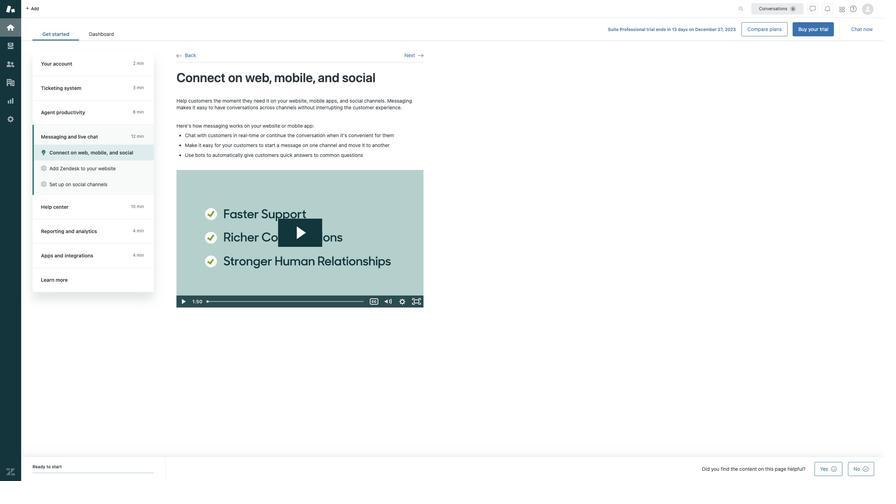 Task type: locate. For each thing, give the bounding box(es) containing it.
web, inside content-title "region"
[[245, 70, 272, 85]]

0 horizontal spatial chat
[[185, 132, 196, 138]]

your down connect on web, mobile, and social 'button'
[[87, 166, 97, 172]]

on inside "region"
[[228, 70, 242, 85]]

1 4 min from the top
[[133, 228, 144, 234]]

0 vertical spatial mobile,
[[274, 70, 315, 85]]

notifications image
[[825, 6, 830, 11]]

to right zendesk
[[81, 166, 85, 172]]

8 min
[[133, 109, 144, 115]]

5 min from the top
[[137, 204, 144, 209]]

start
[[265, 142, 275, 148], [52, 464, 62, 470]]

help up makes
[[176, 98, 187, 104]]

main element
[[0, 0, 21, 481]]

min inside your account 'heading'
[[137, 61, 144, 66]]

1 vertical spatial connect on web, mobile, and social
[[49, 150, 133, 156]]

on inside 'button'
[[71, 150, 77, 156]]

0 horizontal spatial in
[[233, 132, 237, 138]]

moment
[[222, 98, 241, 104]]

1 vertical spatial channels
[[87, 181, 107, 187]]

and left live
[[68, 134, 77, 140]]

the
[[214, 98, 221, 104], [344, 105, 351, 111], [287, 132, 295, 138], [731, 466, 738, 472]]

get
[[42, 31, 51, 37]]

trial left ends
[[647, 27, 655, 32]]

channels
[[276, 105, 296, 111], [87, 181, 107, 187]]

easy left the have
[[197, 105, 207, 111]]

section containing compare plans
[[129, 22, 834, 36]]

messaging and live chat
[[41, 134, 98, 140]]

1 horizontal spatial trial
[[820, 26, 828, 32]]

apps
[[41, 253, 53, 259]]

social down add zendesk to your website on the left top
[[73, 181, 86, 187]]

web,
[[245, 70, 272, 85], [78, 150, 89, 156]]

suite
[[608, 27, 619, 32]]

connect on web, mobile, and social inside content-title "region"
[[176, 70, 376, 85]]

for left the "them"
[[375, 132, 381, 138]]

messaging down agent
[[41, 134, 67, 140]]

channel
[[319, 142, 337, 148]]

progress-bar progress bar
[[32, 473, 154, 474]]

answers
[[294, 152, 313, 158]]

0 vertical spatial for
[[375, 132, 381, 138]]

help for help customers the moment they need it on your website, mobile apps, and social channels. messaging makes it easy to have conversations across channels without interrupting the customer experience.
[[176, 98, 187, 104]]

mobile, up 'website,'
[[274, 70, 315, 85]]

0 horizontal spatial web,
[[78, 150, 89, 156]]

chat for chat with customers in real-time or continue the conversation when it's convenient for them
[[185, 132, 196, 138]]

on
[[689, 27, 694, 32], [228, 70, 242, 85], [271, 98, 276, 104], [244, 123, 250, 129], [302, 142, 308, 148], [71, 150, 77, 156], [65, 181, 71, 187], [758, 466, 764, 472]]

channels inside set up on social channels button
[[87, 181, 107, 187]]

0 vertical spatial 4
[[133, 228, 136, 234]]

1 min from the top
[[137, 61, 144, 66]]

1 4 from the top
[[133, 228, 136, 234]]

chat up make
[[185, 132, 196, 138]]

mobile,
[[274, 70, 315, 85], [91, 150, 108, 156]]

region containing help customers the moment they need it on your website, mobile apps, and social channels. messaging makes it easy to have conversations across channels without interrupting the customer experience.
[[176, 97, 423, 308]]

0 horizontal spatial for
[[215, 142, 221, 148]]

mobile up chat with customers in real-time or continue the conversation when it's convenient for them
[[287, 123, 303, 129]]

1 vertical spatial 4
[[133, 253, 136, 258]]

to
[[209, 105, 213, 111], [259, 142, 263, 148], [366, 142, 371, 148], [207, 152, 211, 158], [314, 152, 318, 158], [81, 166, 85, 172], [46, 464, 51, 470]]

connect inside content-title "region"
[[176, 70, 225, 85]]

help customers the moment they need it on your website, mobile apps, and social channels. messaging makes it easy to have conversations across channels without interrupting the customer experience.
[[176, 98, 412, 111]]

social up channels.
[[342, 70, 376, 85]]

1 vertical spatial help
[[41, 204, 52, 210]]

chat
[[851, 26, 862, 32], [185, 132, 196, 138]]

and
[[318, 70, 339, 85], [340, 98, 348, 104], [68, 134, 77, 140], [339, 142, 347, 148], [109, 150, 118, 156], [66, 228, 74, 234], [54, 253, 63, 259]]

compare
[[747, 26, 768, 32]]

on right up
[[65, 181, 71, 187]]

buy your trial button
[[793, 22, 834, 36]]

1 horizontal spatial channels
[[276, 105, 296, 111]]

chat
[[87, 134, 98, 140]]

0 vertical spatial help
[[176, 98, 187, 104]]

website inside button
[[98, 166, 116, 172]]

customers down a
[[255, 152, 279, 158]]

customers
[[188, 98, 212, 104], [208, 132, 232, 138], [234, 142, 258, 148], [255, 152, 279, 158]]

convenient
[[348, 132, 373, 138]]

3
[[133, 85, 136, 90]]

add button
[[21, 0, 43, 17]]

connect on web, mobile, and social
[[176, 70, 376, 85], [49, 150, 133, 156]]

zendesk support image
[[6, 5, 15, 14]]

0 vertical spatial 4 min
[[133, 228, 144, 234]]

web, inside 'button'
[[78, 150, 89, 156]]

your
[[808, 26, 818, 32], [278, 98, 288, 104], [251, 123, 261, 129], [222, 142, 232, 148], [87, 166, 97, 172]]

trial
[[820, 26, 828, 32], [647, 27, 655, 32]]

0 vertical spatial in
[[667, 27, 671, 32]]

0 horizontal spatial help
[[41, 204, 52, 210]]

1 vertical spatial web,
[[78, 150, 89, 156]]

customers up makes
[[188, 98, 212, 104]]

trial for your
[[820, 26, 828, 32]]

help inside help customers the moment they need it on your website, mobile apps, and social channels. messaging makes it easy to have conversations across channels without interrupting the customer experience.
[[176, 98, 187, 104]]

to right bots
[[207, 152, 211, 158]]

set
[[49, 181, 57, 187]]

connect up add
[[49, 150, 69, 156]]

connect on web, mobile, and social down chat
[[49, 150, 133, 156]]

add zendesk to your website button
[[34, 161, 154, 176]]

next button
[[404, 52, 423, 59]]

mobile inside help customers the moment they need it on your website, mobile apps, and social channels. messaging makes it easy to have conversations across channels without interrupting the customer experience.
[[309, 98, 325, 104]]

tab list
[[32, 28, 124, 41]]

move
[[348, 142, 361, 148]]

2 4 from the top
[[133, 253, 136, 258]]

1 horizontal spatial website
[[263, 123, 280, 129]]

compare plans button
[[741, 22, 788, 36]]

footer
[[21, 457, 884, 481]]

questions
[[341, 152, 363, 158]]

and left analytics
[[66, 228, 74, 234]]

easy down with
[[203, 142, 213, 148]]

trial inside button
[[820, 26, 828, 32]]

1 vertical spatial start
[[52, 464, 62, 470]]

it right makes
[[193, 105, 195, 111]]

region
[[176, 97, 423, 308]]

4 min
[[133, 228, 144, 234], [133, 253, 144, 258]]

0 vertical spatial web,
[[245, 70, 272, 85]]

and inside connect on web, mobile, and social 'button'
[[109, 150, 118, 156]]

chat now
[[851, 26, 873, 32]]

2 min from the top
[[137, 85, 144, 90]]

connect
[[176, 70, 225, 85], [49, 150, 69, 156]]

need
[[254, 98, 265, 104]]

to left another
[[366, 142, 371, 148]]

zendesk products image
[[840, 7, 844, 12]]

0 horizontal spatial or
[[260, 132, 265, 138]]

1 horizontal spatial messaging
[[387, 98, 412, 104]]

use bots to automatically give customers quick answers to common questions
[[185, 152, 363, 158]]

no button
[[848, 462, 874, 476]]

conversation
[[296, 132, 325, 138]]

plans
[[770, 26, 782, 32]]

on inside help customers the moment they need it on your website, mobile apps, and social channels. messaging makes it easy to have conversations across channels without interrupting the customer experience.
[[271, 98, 276, 104]]

the right find at the bottom right of the page
[[731, 466, 738, 472]]

on inside button
[[65, 181, 71, 187]]

dashboard
[[89, 31, 114, 37]]

start right "ready"
[[52, 464, 62, 470]]

views image
[[6, 41, 15, 50]]

1 horizontal spatial connect
[[176, 70, 225, 85]]

chat inside 'region'
[[185, 132, 196, 138]]

channels down 'website,'
[[276, 105, 296, 111]]

0 vertical spatial connect
[[176, 70, 225, 85]]

0 horizontal spatial trial
[[647, 27, 655, 32]]

professional
[[620, 27, 645, 32]]

1 horizontal spatial start
[[265, 142, 275, 148]]

in inside section
[[667, 27, 671, 32]]

6 min from the top
[[137, 228, 144, 234]]

2
[[133, 61, 136, 66]]

to down time
[[259, 142, 263, 148]]

this
[[765, 466, 774, 472]]

1 vertical spatial in
[[233, 132, 237, 138]]

or up chat with customers in real-time or continue the conversation when it's convenient for them
[[281, 123, 286, 129]]

min for apps and integrations
[[137, 253, 144, 258]]

0 horizontal spatial messaging
[[41, 134, 67, 140]]

0 vertical spatial easy
[[197, 105, 207, 111]]

on up across on the top of the page
[[271, 98, 276, 104]]

it's
[[340, 132, 347, 138]]

mobile up without
[[309, 98, 325, 104]]

1 horizontal spatial web,
[[245, 70, 272, 85]]

channels.
[[364, 98, 386, 104]]

website down connect on web, mobile, and social 'button'
[[98, 166, 116, 172]]

13
[[672, 27, 677, 32]]

agent
[[41, 109, 55, 115]]

on right days
[[689, 27, 694, 32]]

0 vertical spatial chat
[[851, 26, 862, 32]]

1 vertical spatial mobile,
[[91, 150, 108, 156]]

messaging up 'experience.'
[[387, 98, 412, 104]]

1 horizontal spatial connect on web, mobile, and social
[[176, 70, 376, 85]]

in left the real-
[[233, 132, 237, 138]]

get started
[[42, 31, 69, 37]]

on inside section
[[689, 27, 694, 32]]

dashboard tab
[[79, 28, 124, 41]]

website
[[263, 123, 280, 129], [98, 166, 116, 172]]

or right time
[[260, 132, 265, 138]]

and right apps,
[[340, 98, 348, 104]]

on up the moment
[[228, 70, 242, 85]]

the up the have
[[214, 98, 221, 104]]

1 vertical spatial website
[[98, 166, 116, 172]]

for up the automatically
[[215, 142, 221, 148]]

it
[[266, 98, 269, 104], [193, 105, 195, 111], [198, 142, 201, 148], [362, 142, 365, 148]]

min for help center
[[137, 204, 144, 209]]

0 vertical spatial or
[[281, 123, 286, 129]]

more
[[56, 277, 68, 283]]

0 vertical spatial mobile
[[309, 98, 325, 104]]

0 vertical spatial connect on web, mobile, and social
[[176, 70, 376, 85]]

add zendesk to your website
[[49, 166, 116, 172]]

1 horizontal spatial mobile
[[309, 98, 325, 104]]

bots
[[195, 152, 205, 158]]

trial down notifications image
[[820, 26, 828, 32]]

0 horizontal spatial start
[[52, 464, 62, 470]]

in left 13
[[667, 27, 671, 32]]

website up continue
[[263, 123, 280, 129]]

1 vertical spatial 4 min
[[133, 253, 144, 258]]

a
[[277, 142, 279, 148]]

get help image
[[850, 6, 856, 12]]

to left the have
[[209, 105, 213, 111]]

your right the buy
[[808, 26, 818, 32]]

7 min from the top
[[137, 253, 144, 258]]

productivity
[[56, 109, 85, 115]]

1 vertical spatial easy
[[203, 142, 213, 148]]

back button
[[176, 52, 196, 59]]

2023
[[725, 27, 736, 32]]

it up across on the top of the page
[[266, 98, 269, 104]]

0 vertical spatial website
[[263, 123, 280, 129]]

1 horizontal spatial help
[[176, 98, 187, 104]]

your up the automatically
[[222, 142, 232, 148]]

did
[[702, 466, 710, 472]]

now
[[863, 26, 873, 32]]

3 min from the top
[[137, 109, 144, 115]]

section
[[129, 22, 834, 36]]

compare plans
[[747, 26, 782, 32]]

2 4 min from the top
[[133, 253, 144, 258]]

make it easy for your customers to start a message on one channel and move it to another
[[185, 142, 390, 148]]

video thumbnail image
[[176, 170, 423, 308], [176, 170, 423, 308]]

1 vertical spatial chat
[[185, 132, 196, 138]]

web, up add zendesk to your website on the left top
[[78, 150, 89, 156]]

min for your account
[[137, 61, 144, 66]]

and inside content-title "region"
[[318, 70, 339, 85]]

1 vertical spatial mobile
[[287, 123, 303, 129]]

min
[[137, 61, 144, 66], [137, 85, 144, 90], [137, 109, 144, 115], [137, 134, 144, 139], [137, 204, 144, 209], [137, 228, 144, 234], [137, 253, 144, 258]]

1 horizontal spatial in
[[667, 27, 671, 32]]

live
[[78, 134, 86, 140]]

ready to start
[[32, 464, 62, 470]]

0 vertical spatial channels
[[276, 105, 296, 111]]

connect down back
[[176, 70, 225, 85]]

web, up need
[[245, 70, 272, 85]]

channels down add zendesk to your website button
[[87, 181, 107, 187]]

and up apps,
[[318, 70, 339, 85]]

in inside 'region'
[[233, 132, 237, 138]]

1 horizontal spatial for
[[375, 132, 381, 138]]

0 horizontal spatial mobile
[[287, 123, 303, 129]]

social up the customer
[[350, 98, 363, 104]]

1 vertical spatial for
[[215, 142, 221, 148]]

0 horizontal spatial website
[[98, 166, 116, 172]]

customers down messaging
[[208, 132, 232, 138]]

page
[[775, 466, 786, 472]]

0 horizontal spatial mobile,
[[91, 150, 108, 156]]

0 horizontal spatial channels
[[87, 181, 107, 187]]

organizations image
[[6, 78, 15, 87]]

your left 'website,'
[[278, 98, 288, 104]]

time
[[249, 132, 259, 138]]

0 horizontal spatial connect on web, mobile, and social
[[49, 150, 133, 156]]

to right "ready"
[[46, 464, 51, 470]]

easy inside help customers the moment they need it on your website, mobile apps, and social channels. messaging makes it easy to have conversations across channels without interrupting the customer experience.
[[197, 105, 207, 111]]

1 vertical spatial connect
[[49, 150, 69, 156]]

1 horizontal spatial mobile,
[[274, 70, 315, 85]]

help left center
[[41, 204, 52, 210]]

chat inside button
[[851, 26, 862, 32]]

admin image
[[6, 115, 15, 124]]

mobile, up add zendesk to your website button
[[91, 150, 108, 156]]

0 horizontal spatial connect
[[49, 150, 69, 156]]

they
[[242, 98, 252, 104]]

on up zendesk
[[71, 150, 77, 156]]

0 vertical spatial start
[[265, 142, 275, 148]]

27,
[[718, 27, 724, 32]]

and right apps
[[54, 253, 63, 259]]

4 min from the top
[[137, 134, 144, 139]]

connect on web, mobile, and social up need
[[176, 70, 376, 85]]

social down the 12
[[119, 150, 133, 156]]

easy
[[197, 105, 207, 111], [203, 142, 213, 148]]

1 horizontal spatial chat
[[851, 26, 862, 32]]

footer containing did you find the content on this page helpful?
[[21, 457, 884, 481]]

across
[[260, 105, 275, 111]]

0 vertical spatial messaging
[[387, 98, 412, 104]]

chat left now
[[851, 26, 862, 32]]

on left this
[[758, 466, 764, 472]]

customer
[[353, 105, 374, 111]]

min for messaging and live chat
[[137, 134, 144, 139]]

and up add zendesk to your website button
[[109, 150, 118, 156]]

start left a
[[265, 142, 275, 148]]



Task type: vqa. For each thing, say whether or not it's contained in the screenshot.
Learn
yes



Task type: describe. For each thing, give the bounding box(es) containing it.
reporting image
[[6, 96, 15, 106]]

system
[[64, 85, 81, 91]]

quick
[[280, 152, 292, 158]]

10
[[131, 204, 136, 209]]

conversations button
[[751, 3, 804, 14]]

your up time
[[251, 123, 261, 129]]

and down it's
[[339, 142, 347, 148]]

1 vertical spatial messaging
[[41, 134, 67, 140]]

apps and integrations
[[41, 253, 93, 259]]

up
[[58, 181, 64, 187]]

add
[[31, 6, 39, 11]]

here's
[[176, 123, 191, 129]]

to inside button
[[81, 166, 85, 172]]

website inside 'region'
[[263, 123, 280, 129]]

with
[[197, 132, 207, 138]]

to inside help customers the moment they need it on your website, mobile apps, and social channels. messaging makes it easy to have conversations across channels without interrupting the customer experience.
[[209, 105, 213, 111]]

your inside section
[[808, 26, 818, 32]]

interrupting
[[316, 105, 343, 111]]

another
[[372, 142, 390, 148]]

social inside help customers the moment they need it on your website, mobile apps, and social channels. messaging makes it easy to have conversations across channels without interrupting the customer experience.
[[350, 98, 363, 104]]

customers down the real-
[[234, 142, 258, 148]]

4 min for integrations
[[133, 253, 144, 258]]

on up the real-
[[244, 123, 250, 129]]

chat with customers in real-time or continue the conversation when it's convenient for them
[[185, 132, 394, 138]]

learn
[[41, 277, 54, 283]]

connect on web, mobile, and social inside 'button'
[[49, 150, 133, 156]]

conversations
[[759, 6, 787, 11]]

back
[[185, 52, 196, 58]]

your
[[41, 61, 52, 67]]

1 vertical spatial or
[[260, 132, 265, 138]]

buy
[[798, 26, 807, 32]]

analytics
[[76, 228, 97, 234]]

reporting
[[41, 228, 64, 234]]

learn more
[[41, 277, 68, 283]]

3 min
[[133, 85, 144, 90]]

min for reporting and analytics
[[137, 228, 144, 234]]

and inside help customers the moment they need it on your website, mobile apps, and social channels. messaging makes it easy to have conversations across channels without interrupting the customer experience.
[[340, 98, 348, 104]]

yes
[[820, 466, 828, 472]]

help center
[[41, 204, 69, 210]]

to inside footer
[[46, 464, 51, 470]]

customers inside help customers the moment they need it on your website, mobile apps, and social channels. messaging makes it easy to have conversations across channels without interrupting the customer experience.
[[188, 98, 212, 104]]

it right make
[[198, 142, 201, 148]]

ticketing
[[41, 85, 63, 91]]

agent productivity
[[41, 109, 85, 115]]

12
[[131, 134, 136, 139]]

add
[[49, 166, 59, 172]]

helpful?
[[788, 466, 806, 472]]

social inside button
[[73, 181, 86, 187]]

use
[[185, 152, 194, 158]]

reporting and analytics
[[41, 228, 97, 234]]

4 for reporting and analytics
[[133, 228, 136, 234]]

when
[[327, 132, 339, 138]]

apps,
[[326, 98, 338, 104]]

ready
[[32, 464, 45, 470]]

make
[[185, 142, 197, 148]]

them
[[382, 132, 394, 138]]

4 for apps and integrations
[[133, 253, 136, 258]]

center
[[53, 204, 69, 210]]

learn more button
[[32, 268, 152, 292]]

12 min
[[131, 134, 144, 139]]

chat now button
[[846, 22, 878, 36]]

mobile, inside connect on web, mobile, and social 'button'
[[91, 150, 108, 156]]

your account
[[41, 61, 72, 67]]

min for ticketing system
[[137, 85, 144, 90]]

continue
[[266, 132, 286, 138]]

min for agent productivity
[[137, 109, 144, 115]]

tab list containing get started
[[32, 28, 124, 41]]

get started image
[[6, 23, 15, 32]]

have
[[215, 105, 225, 111]]

8
[[133, 109, 136, 115]]

one
[[310, 142, 318, 148]]

automatically
[[212, 152, 243, 158]]

started
[[52, 31, 69, 37]]

december
[[695, 27, 717, 32]]

channels inside help customers the moment they need it on your website, mobile apps, and social channels. messaging makes it easy to have conversations across channels without interrupting the customer experience.
[[276, 105, 296, 111]]

on left "one"
[[302, 142, 308, 148]]

messaging
[[203, 123, 228, 129]]

did you find the content on this page helpful?
[[702, 466, 806, 472]]

app:
[[304, 123, 314, 129]]

it right move
[[362, 142, 365, 148]]

social inside 'button'
[[119, 150, 133, 156]]

connect inside 'button'
[[49, 150, 69, 156]]

content-title region
[[176, 70, 423, 86]]

find
[[721, 466, 729, 472]]

button displays agent's chat status as invisible. image
[[810, 6, 816, 11]]

video element
[[176, 170, 423, 308]]

December 27, 2023 text field
[[695, 27, 736, 32]]

you
[[711, 466, 719, 472]]

1 horizontal spatial or
[[281, 123, 286, 129]]

social inside content-title "region"
[[342, 70, 376, 85]]

give
[[244, 152, 254, 158]]

help for help center
[[41, 204, 52, 210]]

integrations
[[65, 253, 93, 259]]

content
[[739, 466, 757, 472]]

chat for chat now
[[851, 26, 862, 32]]

mobile, inside content-title "region"
[[274, 70, 315, 85]]

no
[[854, 466, 860, 472]]

4 min for analytics
[[133, 228, 144, 234]]

common
[[320, 152, 340, 158]]

how
[[193, 123, 202, 129]]

yes button
[[814, 462, 842, 476]]

zendesk image
[[6, 468, 15, 477]]

connect on web, mobile, and social button
[[34, 145, 154, 161]]

conversations
[[227, 105, 258, 111]]

the left the customer
[[344, 105, 351, 111]]

website,
[[289, 98, 308, 104]]

suite professional trial ends in 13 days on december 27, 2023
[[608, 27, 736, 32]]

messaging inside help customers the moment they need it on your website, mobile apps, and social channels. messaging makes it easy to have conversations across channels without interrupting the customer experience.
[[387, 98, 412, 104]]

next
[[404, 52, 415, 58]]

customers image
[[6, 60, 15, 69]]

to down "one"
[[314, 152, 318, 158]]

your inside help customers the moment they need it on your website, mobile apps, and social channels. messaging makes it easy to have conversations across channels without interrupting the customer experience.
[[278, 98, 288, 104]]

trial for professional
[[647, 27, 655, 32]]

10 min
[[131, 204, 144, 209]]

the up message
[[287, 132, 295, 138]]

set up on social channels
[[49, 181, 107, 187]]

your account heading
[[32, 52, 154, 76]]

works
[[229, 123, 243, 129]]

here's how messaging works on your website or mobile app:
[[176, 123, 314, 129]]



